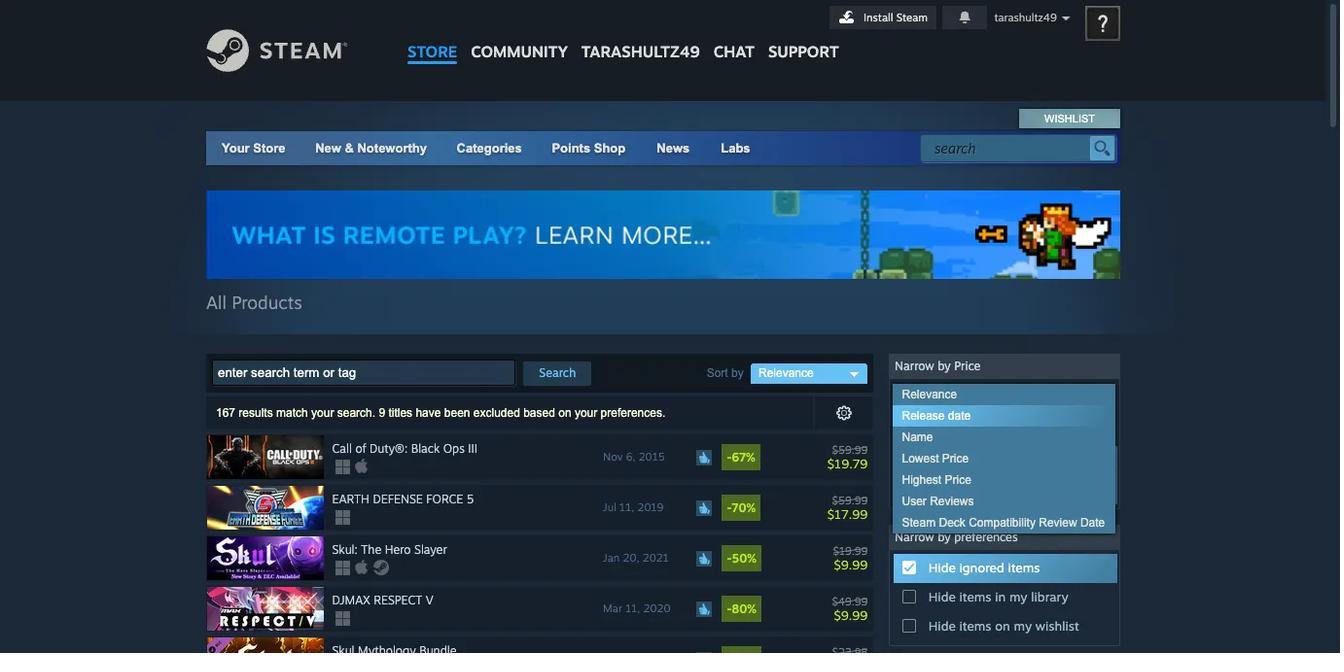 Task type: locate. For each thing, give the bounding box(es) containing it.
$59.99 inside $59.99 $17.99
[[833, 494, 868, 508]]

djmax
[[332, 594, 371, 608]]

- for 80%
[[727, 602, 732, 617]]

167
[[216, 407, 235, 420]]

my for on
[[1014, 619, 1032, 634]]

date
[[949, 410, 971, 423]]

narrow for hide
[[895, 530, 935, 545]]

black
[[411, 442, 440, 456]]

your
[[311, 407, 334, 420], [575, 407, 598, 420]]

1 horizontal spatial relevance
[[902, 388, 958, 402]]

$9.99 up $49.99
[[834, 557, 868, 573]]

2020
[[644, 602, 671, 616]]

$9.99 inside $19.99 $9.99
[[834, 557, 868, 573]]

2 narrow from the top
[[895, 530, 935, 545]]

$9.99
[[834, 557, 868, 573], [834, 608, 868, 623]]

narrow up release in the bottom right of the page
[[895, 359, 935, 374]]

the
[[361, 543, 382, 558]]

categories
[[457, 141, 522, 156]]

0 vertical spatial $9.99
[[834, 557, 868, 573]]

earth
[[332, 492, 370, 507]]

to
[[987, 482, 999, 497]]

relevance
[[759, 367, 814, 381], [902, 388, 958, 402]]

my right in
[[1010, 590, 1028, 605]]

items left in
[[960, 590, 992, 605]]

50%
[[732, 552, 757, 566]]

- down -50% at right
[[727, 602, 732, 617]]

hide for hide free to play items
[[929, 482, 956, 497]]

ignored
[[960, 561, 1005, 576]]

0 vertical spatial on
[[559, 407, 572, 420]]

relevance right sort by
[[759, 367, 814, 381]]

0 vertical spatial steam
[[897, 11, 928, 24]]

0 vertical spatial narrow
[[895, 359, 935, 374]]

$59.99 down $19.79
[[833, 494, 868, 508]]

chat link
[[707, 0, 762, 66]]

steam right install
[[897, 11, 928, 24]]

hide left 'free'
[[929, 482, 956, 497]]

- up -70%
[[727, 451, 732, 465]]

2 hide from the top
[[929, 561, 956, 576]]

11,
[[620, 501, 635, 515], [626, 602, 640, 616]]

1 narrow from the top
[[895, 359, 935, 374]]

$59.99 up $59.99 $17.99
[[833, 443, 868, 457]]

0 horizontal spatial relevance
[[759, 367, 814, 381]]

iii
[[468, 442, 478, 456]]

relevance link
[[751, 364, 868, 384], [893, 384, 1116, 406]]

$19.99
[[834, 544, 868, 558]]

on
[[559, 407, 572, 420], [996, 619, 1011, 634]]

been
[[444, 407, 470, 420]]

by down reviews
[[938, 530, 951, 545]]

install steam link
[[830, 6, 937, 29]]

my left wishlist
[[1014, 619, 1032, 634]]

steam deck compatibility review date link
[[893, 513, 1116, 534]]

community
[[471, 42, 568, 61]]

items up hide items in my library at the right bottom
[[1008, 561, 1041, 576]]

hide down hide ignored items
[[929, 590, 956, 605]]

hide for hide ignored items
[[929, 561, 956, 576]]

jul 11, 2019
[[603, 501, 664, 515]]

jul
[[603, 501, 617, 515]]

80%
[[732, 602, 757, 617]]

0 vertical spatial tarashultz49
[[995, 11, 1057, 24]]

call
[[332, 442, 352, 456]]

price
[[955, 359, 981, 374], [1005, 409, 1034, 424], [943, 453, 969, 466], [945, 474, 972, 488]]

- for 70%
[[727, 501, 732, 516]]

4 hide from the top
[[929, 619, 956, 634]]

lowest
[[902, 453, 939, 466]]

hide items in my library
[[929, 590, 1069, 605]]

2 $9.99 from the top
[[834, 608, 868, 623]]

167 results match your search. 9 titles have been excluded based on your preferences.
[[216, 407, 666, 420]]

1 vertical spatial tarashultz49
[[582, 42, 700, 61]]

force
[[426, 492, 463, 507]]

points
[[552, 141, 591, 156]]

None text field
[[212, 360, 516, 386]]

11, right mar
[[626, 602, 640, 616]]

steam
[[897, 11, 928, 24], [902, 517, 936, 530]]

2 $59.99 from the top
[[833, 494, 868, 508]]

4 - from the top
[[727, 602, 732, 617]]

1 vertical spatial $9.99
[[834, 608, 868, 623]]

chat
[[714, 42, 755, 61]]

items down hide items in my library at the right bottom
[[960, 619, 992, 634]]

relevance link up any price
[[893, 384, 1116, 406]]

$9.99 inside $49.99 $9.99
[[834, 608, 868, 623]]

have
[[416, 407, 441, 420]]

by up date
[[938, 359, 951, 374]]

my
[[1010, 590, 1028, 605], [1014, 619, 1032, 634]]

by for hide ignored items
[[938, 530, 951, 545]]

2 - from the top
[[727, 501, 732, 516]]

slayer
[[415, 543, 447, 558]]

1 vertical spatial steam
[[902, 517, 936, 530]]

your store
[[222, 141, 286, 156]]

relevance inside relevance release date name lowest price highest price user reviews steam deck compatibility review date
[[902, 388, 958, 402]]

0 vertical spatial relevance
[[759, 367, 814, 381]]

$59.99 for $17.99
[[833, 494, 868, 508]]

relevance up release in the bottom right of the page
[[902, 388, 958, 402]]

1 vertical spatial narrow
[[895, 530, 935, 545]]

1 $59.99 from the top
[[833, 443, 868, 457]]

results
[[239, 407, 273, 420]]

labs
[[721, 141, 751, 156]]

- for 67%
[[727, 451, 732, 465]]

1 - from the top
[[727, 451, 732, 465]]

1 vertical spatial on
[[996, 619, 1011, 634]]

0 horizontal spatial your
[[311, 407, 334, 420]]

1 vertical spatial $59.99
[[833, 494, 868, 508]]

community link
[[464, 0, 575, 71]]

narrow down user at bottom
[[895, 530, 935, 545]]

0 vertical spatial 11,
[[620, 501, 635, 515]]

-70%
[[727, 501, 756, 516]]

skul: the hero slayer
[[332, 543, 447, 558]]

on right based
[[559, 407, 572, 420]]

0 vertical spatial my
[[1010, 590, 1028, 605]]

2 your from the left
[[575, 407, 598, 420]]

relevance link right sort by
[[751, 364, 868, 384]]

skul:
[[332, 543, 358, 558]]

tarashultz49 link
[[575, 0, 707, 71]]

price up name link
[[1005, 409, 1034, 424]]

- down -70%
[[727, 552, 732, 566]]

store link
[[401, 0, 464, 71]]

1 vertical spatial 11,
[[626, 602, 640, 616]]

news
[[657, 141, 690, 156]]

0 vertical spatial $59.99
[[833, 443, 868, 457]]

5
[[467, 492, 474, 507]]

support link
[[762, 0, 846, 66]]

&
[[345, 141, 354, 156]]

$9.99 down $19.99 $9.99
[[834, 608, 868, 623]]

- down -67%
[[727, 501, 732, 516]]

special
[[929, 453, 971, 468]]

1 horizontal spatial your
[[575, 407, 598, 420]]

3 hide from the top
[[929, 590, 956, 605]]

hide down hide items in my library at the right bottom
[[929, 619, 956, 634]]

1 vertical spatial relevance
[[902, 388, 958, 402]]

djmax respect v
[[332, 594, 434, 608]]

1 $9.99 from the top
[[834, 557, 868, 573]]

11, right jul
[[620, 501, 635, 515]]

narrow
[[895, 359, 935, 374], [895, 530, 935, 545]]

1 horizontal spatial tarashultz49
[[995, 11, 1057, 24]]

nov 6, 2015
[[603, 451, 665, 464]]

mar 11, 2020
[[603, 602, 671, 616]]

1 hide from the top
[[929, 482, 956, 497]]

-
[[727, 451, 732, 465], [727, 501, 732, 516], [727, 552, 732, 566], [727, 602, 732, 617]]

sort by
[[707, 367, 744, 380]]

on down in
[[996, 619, 1011, 634]]

1 vertical spatial my
[[1014, 619, 1032, 634]]

hide down narrow by preferences
[[929, 561, 956, 576]]

play
[[1002, 482, 1027, 497]]

-80%
[[727, 602, 757, 617]]

your right match
[[311, 407, 334, 420]]

11, for $9.99
[[626, 602, 640, 616]]

respect
[[374, 594, 423, 608]]

your right based
[[575, 407, 598, 420]]

3 - from the top
[[727, 552, 732, 566]]

steam down user at bottom
[[902, 517, 936, 530]]

$59.99 for $19.79
[[833, 443, 868, 457]]

$59.99 inside $59.99 $19.79
[[833, 443, 868, 457]]



Task type: describe. For each thing, give the bounding box(es) containing it.
my for in
[[1010, 590, 1028, 605]]

$17.99
[[828, 507, 868, 522]]

hide free to play items
[[929, 482, 1063, 497]]

labs link
[[706, 131, 766, 165]]

hero
[[385, 543, 411, 558]]

hide for hide items on my wishlist
[[929, 619, 956, 634]]

store
[[253, 141, 286, 156]]

narrow by price
[[895, 359, 981, 374]]

points shop link
[[537, 131, 641, 165]]

library
[[1032, 590, 1069, 605]]

mar
[[603, 602, 623, 616]]

new & noteworthy link
[[315, 141, 427, 156]]

call of duty®: black ops iii
[[332, 442, 478, 456]]

$49.99 $9.99
[[833, 595, 868, 623]]

points shop
[[552, 141, 626, 156]]

wishlist link
[[1021, 109, 1120, 128]]

products
[[232, 292, 302, 313]]

relevance for relevance
[[759, 367, 814, 381]]

-67%
[[727, 451, 756, 465]]

shop
[[594, 141, 626, 156]]

$19.99 $9.99
[[834, 544, 868, 573]]

compatibility
[[969, 517, 1036, 530]]

install steam
[[864, 11, 928, 24]]

name
[[902, 431, 934, 445]]

offers
[[975, 453, 1011, 468]]

1 your from the left
[[311, 407, 334, 420]]

search.
[[337, 407, 376, 420]]

sort
[[707, 367, 728, 380]]

search
[[539, 366, 576, 381]]

$59.99 $17.99
[[828, 494, 868, 522]]

highest price link
[[893, 470, 1116, 491]]

relevance for relevance release date name lowest price highest price user reviews steam deck compatibility review date
[[902, 388, 958, 402]]

1 horizontal spatial relevance link
[[893, 384, 1116, 406]]

0 horizontal spatial relevance link
[[751, 364, 868, 384]]

preferences.
[[601, 407, 666, 420]]

lowest price link
[[893, 449, 1116, 470]]

steam inside relevance release date name lowest price highest price user reviews steam deck compatibility review date
[[902, 517, 936, 530]]

price up date
[[955, 359, 981, 374]]

all
[[206, 292, 227, 313]]

any
[[978, 409, 1001, 424]]

$9.99 for -80%
[[834, 608, 868, 623]]

jan 20, 2021
[[603, 552, 669, 565]]

your
[[222, 141, 250, 156]]

$9.99 for -50%
[[834, 557, 868, 573]]

hide ignored items
[[929, 561, 1041, 576]]

$19.79
[[828, 456, 868, 472]]

special offers
[[929, 453, 1011, 468]]

any price
[[978, 409, 1034, 424]]

by for any price
[[938, 359, 951, 374]]

review
[[1039, 517, 1078, 530]]

- for 50%
[[727, 552, 732, 566]]

titles
[[389, 407, 413, 420]]

in
[[996, 590, 1006, 605]]

wishlist
[[1036, 619, 1080, 634]]

new
[[315, 141, 341, 156]]

based
[[524, 407, 555, 420]]

wishlist
[[1045, 113, 1096, 125]]

by right sort on the bottom of page
[[732, 367, 744, 380]]

reviews
[[930, 495, 974, 509]]

jan
[[603, 552, 620, 565]]

narrow for any
[[895, 359, 935, 374]]

nov
[[603, 451, 623, 464]]

name link
[[893, 427, 1116, 449]]

-50%
[[727, 552, 757, 566]]

70%
[[732, 501, 756, 516]]

20,
[[623, 552, 640, 565]]

0 horizontal spatial tarashultz49
[[582, 42, 700, 61]]

deck
[[939, 517, 966, 530]]

price up 'free'
[[943, 453, 969, 466]]

release
[[902, 410, 945, 423]]

1 horizontal spatial on
[[996, 619, 1011, 634]]

release date link
[[893, 406, 1116, 427]]

11, for $17.99
[[620, 501, 635, 515]]

hide items on my wishlist
[[929, 619, 1080, 634]]

preferences
[[955, 530, 1018, 545]]

of
[[356, 442, 366, 456]]

new & noteworthy
[[315, 141, 427, 156]]

search text field
[[935, 136, 1086, 162]]

0 horizontal spatial on
[[559, 407, 572, 420]]

narrow by preferences
[[895, 530, 1018, 545]]

match
[[276, 407, 308, 420]]

noteworthy
[[358, 141, 427, 156]]

price down special
[[945, 474, 972, 488]]

$49.99
[[833, 595, 868, 609]]

news link
[[641, 131, 706, 165]]

your store link
[[222, 141, 286, 156]]

items right play
[[1031, 482, 1063, 497]]

v
[[426, 594, 434, 608]]

ops
[[443, 442, 465, 456]]

duty®:
[[370, 442, 408, 456]]

excluded
[[474, 407, 520, 420]]

relevance release date name lowest price highest price user reviews steam deck compatibility review date
[[902, 388, 1106, 530]]

install
[[864, 11, 894, 24]]

free
[[960, 482, 983, 497]]

hide for hide items in my library
[[929, 590, 956, 605]]



Task type: vqa. For each thing, say whether or not it's contained in the screenshot.
SUPPORT link at top right
yes



